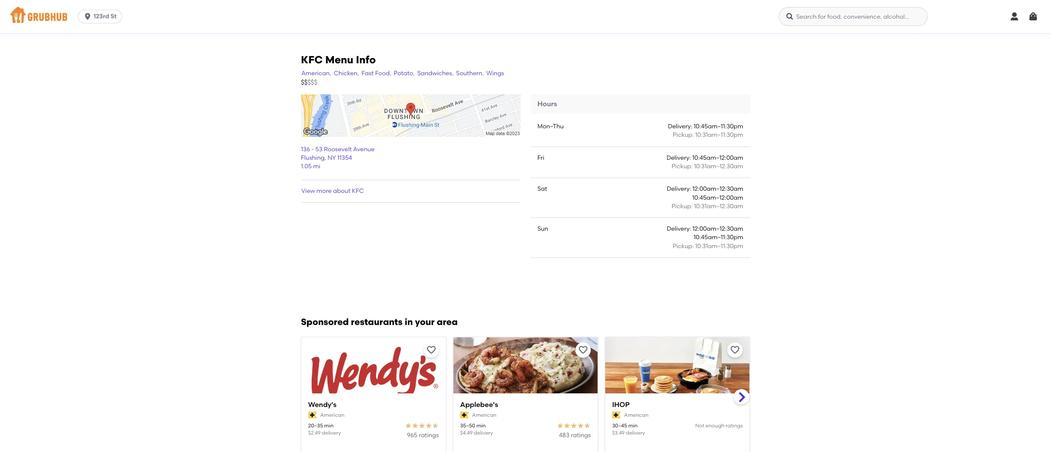 Task type: locate. For each thing, give the bounding box(es) containing it.
0 vertical spatial pickup: 10:31am–12:30am
[[672, 163, 744, 170]]

1 10:45am–12:00am from the top
[[693, 154, 744, 162]]

kfc menu info
[[301, 54, 376, 66]]

min right 30–45
[[629, 423, 638, 429]]

pickup: 10:31am–11:30pm for 12:00am–12:30am
[[673, 243, 744, 250]]

1 american from the left
[[320, 413, 345, 419]]

pickup: 10:31am–11:30pm down delivery: 10:45am–11:30pm
[[673, 132, 744, 139]]

$2.49
[[308, 431, 321, 437]]

american down applebee's
[[472, 413, 497, 419]]

12:00am–12:30am inside the delivery: 12:00am–12:30am 10:45am–12:00am
[[693, 186, 744, 193]]

2 10:31am–11:30pm from the top
[[696, 243, 744, 250]]

10:31am–12:30am down delivery: 10:45am–12:00am
[[694, 163, 744, 170]]

2 svg image from the left
[[1029, 11, 1039, 22]]

0 vertical spatial 12:00am–12:30am
[[693, 186, 744, 193]]

0 horizontal spatial subscription pass image
[[460, 413, 469, 419]]

35–50 min $4.49 delivery
[[460, 423, 493, 437]]

min inside 30–45 min $3.49 delivery
[[629, 423, 638, 429]]

ny
[[328, 155, 336, 162]]

min for applebee's
[[477, 423, 486, 429]]

10:31am–12:30am down the delivery: 12:00am–12:30am 10:45am–12:00am
[[694, 203, 744, 210]]

delivery right $2.49
[[322, 431, 341, 437]]

delivery: 12:00am–12:30am 10:45am–11:30pm
[[667, 226, 744, 242]]

1 save this restaurant button from the left
[[424, 343, 439, 358]]

in
[[405, 317, 413, 328]]

20–35
[[308, 423, 323, 429]]

0 vertical spatial 10:31am–11:30pm
[[696, 132, 744, 139]]

not enough ratings
[[696, 423, 743, 429]]

svg image
[[83, 12, 92, 21], [786, 12, 795, 21]]

1 vertical spatial 10:31am–11:30pm
[[696, 243, 744, 250]]

view
[[302, 188, 315, 195]]

1 horizontal spatial min
[[477, 423, 486, 429]]

2 save this restaurant button from the left
[[576, 343, 591, 358]]

1 delivery from the left
[[322, 431, 341, 437]]

applebee's logo image
[[454, 338, 598, 409]]

10:31am–11:30pm for 10:45am–11:30pm
[[696, 132, 744, 139]]

wendy's logo image
[[302, 338, 446, 409]]

delivery: inside the delivery: 12:00am–12:30am 10:45am–12:00am
[[667, 186, 691, 193]]

0 vertical spatial 10:45am–11:30pm
[[694, 123, 744, 130]]

menu
[[325, 54, 354, 66]]

$$
[[301, 79, 308, 86]]

10:45am–11:30pm
[[694, 123, 744, 130], [694, 234, 744, 242]]

2 horizontal spatial delivery
[[626, 431, 645, 437]]

delivery:
[[668, 123, 693, 130], [667, 154, 691, 162], [667, 186, 691, 193], [667, 226, 691, 233]]

subscription pass image
[[460, 413, 469, 419], [613, 413, 621, 419]]

min for ihop
[[629, 423, 638, 429]]

136
[[301, 146, 310, 153]]

1 svg image from the left
[[83, 12, 92, 21]]

save this restaurant image for applebee's
[[578, 346, 589, 356]]

0 horizontal spatial save this restaurant button
[[424, 343, 439, 358]]

12:00am–12:30am down delivery: 10:45am–12:00am
[[693, 186, 744, 193]]

0 vertical spatial 10:31am–12:30am
[[694, 163, 744, 170]]

0 horizontal spatial ratings
[[419, 433, 439, 440]]

ihop
[[613, 401, 630, 409]]

svg image
[[1010, 11, 1020, 22], [1029, 11, 1039, 22]]

info
[[356, 54, 376, 66]]

3 min from the left
[[629, 423, 638, 429]]

subscription pass image up 35–50 on the bottom left
[[460, 413, 469, 419]]

american up 30–45 min $3.49 delivery
[[625, 413, 649, 419]]

10:45am–12:00am
[[693, 154, 744, 162], [693, 194, 744, 202]]

min right 20–35
[[324, 423, 334, 429]]

965 ratings
[[407, 433, 439, 440]]

2 10:45am–11:30pm from the top
[[694, 234, 744, 242]]

$4.49
[[460, 431, 473, 437]]

pickup: for sun
[[673, 243, 694, 250]]

pickup: 10:31am–11:30pm down delivery: 12:00am–12:30am 10:45am–11:30pm
[[673, 243, 744, 250]]

3 delivery from the left
[[626, 431, 645, 437]]

0 vertical spatial 10:45am–12:00am
[[693, 154, 744, 162]]

0 horizontal spatial min
[[324, 423, 334, 429]]

30–45 min $3.49 delivery
[[613, 423, 645, 437]]

min
[[324, 423, 334, 429], [477, 423, 486, 429], [629, 423, 638, 429]]

kfc right about at the left of page
[[352, 188, 364, 195]]

10:31am–11:30pm
[[696, 132, 744, 139], [696, 243, 744, 250]]

1 vertical spatial 10:31am–12:30am
[[694, 203, 744, 210]]

0 horizontal spatial svg image
[[1010, 11, 1020, 22]]

12:00am–12:30am down the delivery: 12:00am–12:30am 10:45am–12:00am
[[693, 226, 744, 233]]

not
[[696, 423, 705, 429]]

american, chicken, fast food, potato, sandwiches, southern, wings
[[302, 70, 504, 77]]

1 10:31am–11:30pm from the top
[[696, 132, 744, 139]]

hours
[[538, 100, 557, 108]]

area
[[437, 317, 458, 328]]

delivery inside 30–45 min $3.49 delivery
[[626, 431, 645, 437]]

0 horizontal spatial svg image
[[83, 12, 92, 21]]

sandwiches,
[[417, 70, 454, 77]]

min inside 35–50 min $4.49 delivery
[[477, 423, 486, 429]]

delivery: for delivery: 12:00am–12:30am 10:45am–11:30pm
[[667, 226, 691, 233]]

3 save this restaurant button from the left
[[728, 343, 743, 358]]

1 horizontal spatial svg image
[[1029, 11, 1039, 22]]

,
[[325, 155, 326, 162]]

2 min from the left
[[477, 423, 486, 429]]

save this restaurant image
[[426, 346, 437, 356], [578, 346, 589, 356]]

subscription pass image up 30–45
[[613, 413, 621, 419]]

1 vertical spatial pickup: 10:31am–12:30am
[[672, 203, 744, 210]]

delivery for ihop
[[626, 431, 645, 437]]

1 12:00am–12:30am from the top
[[693, 186, 744, 193]]

0 vertical spatial pickup: 10:31am–11:30pm
[[673, 132, 744, 139]]

20–35 min $2.49 delivery
[[308, 423, 341, 437]]

delivery right $4.49
[[474, 431, 493, 437]]

american for ihop
[[625, 413, 649, 419]]

483
[[559, 433, 570, 440]]

more
[[317, 188, 332, 195]]

save this restaurant button for ihop
[[728, 343, 743, 358]]

483 ratings
[[559, 433, 591, 440]]

1 horizontal spatial subscription pass image
[[613, 413, 621, 419]]

delivery: 12:00am–12:30am 10:45am–12:00am
[[667, 186, 744, 202]]

0 horizontal spatial american
[[320, 413, 345, 419]]

2 svg image from the left
[[786, 12, 795, 21]]

123rd st button
[[78, 10, 125, 23]]

min right 35–50 on the bottom left
[[477, 423, 486, 429]]

2 delivery from the left
[[474, 431, 493, 437]]

american for wendy's
[[320, 413, 345, 419]]

3 american from the left
[[625, 413, 649, 419]]

delivery inside 35–50 min $4.49 delivery
[[474, 431, 493, 437]]

1 horizontal spatial svg image
[[786, 12, 795, 21]]

star icon image
[[405, 423, 412, 430], [412, 423, 419, 430], [419, 423, 426, 430], [426, 423, 432, 430], [432, 423, 439, 430], [432, 423, 439, 430], [557, 423, 564, 430], [564, 423, 571, 430], [571, 423, 578, 430], [578, 423, 584, 430], [584, 423, 591, 430], [584, 423, 591, 430]]

1 horizontal spatial american
[[472, 413, 497, 419]]

2 pickup: 10:31am–11:30pm from the top
[[673, 243, 744, 250]]

2 horizontal spatial american
[[625, 413, 649, 419]]

12:00am–12:30am
[[693, 186, 744, 193], [693, 226, 744, 233]]

2 10:45am–12:00am from the top
[[693, 194, 744, 202]]

1 pickup: 10:31am–11:30pm from the top
[[673, 132, 744, 139]]

0 horizontal spatial save this restaurant image
[[426, 346, 437, 356]]

1 vertical spatial 12:00am–12:30am
[[693, 226, 744, 233]]

1 save this restaurant image from the left
[[426, 346, 437, 356]]

pickup: down delivery: 12:00am–12:30am 10:45am–11:30pm
[[673, 243, 694, 250]]

pickup:
[[673, 132, 694, 139], [672, 163, 693, 170], [672, 203, 693, 210], [673, 243, 694, 250]]

Search for food, convenience, alcohol... search field
[[779, 7, 928, 26]]

2 12:00am–12:30am from the top
[[693, 226, 744, 233]]

1 10:31am–12:30am from the top
[[694, 163, 744, 170]]

ratings right 965
[[419, 433, 439, 440]]

save this restaurant button
[[424, 343, 439, 358], [576, 343, 591, 358], [728, 343, 743, 358]]

-
[[312, 146, 314, 153]]

12:00am–12:30am inside delivery: 12:00am–12:30am 10:45am–11:30pm
[[693, 226, 744, 233]]

1 vertical spatial 10:45am–11:30pm
[[694, 234, 744, 242]]

pickup: 10:31am–12:30am
[[672, 163, 744, 170], [672, 203, 744, 210]]

fast
[[362, 70, 374, 77]]

kfc
[[301, 54, 323, 66], [352, 188, 364, 195]]

10:31am–12:30am
[[694, 163, 744, 170], [694, 203, 744, 210]]

1.05
[[301, 163, 312, 170]]

2 10:31am–12:30am from the top
[[694, 203, 744, 210]]

fri
[[538, 154, 545, 162]]

kfc up american,
[[301, 54, 323, 66]]

delivery right $3.49
[[626, 431, 645, 437]]

sponsored
[[301, 317, 349, 328]]

10:31am–11:30pm down delivery: 12:00am–12:30am 10:45am–11:30pm
[[696, 243, 744, 250]]

1 subscription pass image from the left
[[460, 413, 469, 419]]

applebee's link
[[460, 401, 591, 411]]

1 vertical spatial kfc
[[352, 188, 364, 195]]

2 horizontal spatial min
[[629, 423, 638, 429]]

delivery for applebee's
[[474, 431, 493, 437]]

10:45am–11:30pm inside delivery: 12:00am–12:30am 10:45am–11:30pm
[[694, 234, 744, 242]]

applebee's
[[460, 401, 498, 409]]

american down 'wendy's'
[[320, 413, 345, 419]]

pickup: down the delivery: 12:00am–12:30am 10:45am–12:00am
[[672, 203, 693, 210]]

ratings right enough
[[726, 423, 743, 429]]

10:45am–12:00am inside the delivery: 12:00am–12:30am 10:45am–12:00am
[[693, 194, 744, 202]]

avenue
[[353, 146, 375, 153]]

2 horizontal spatial save this restaurant button
[[728, 343, 743, 358]]

pickup: down delivery: 10:45am–11:30pm
[[673, 132, 694, 139]]

pickup: down delivery: 10:45am–12:00am
[[672, 163, 693, 170]]

2 save this restaurant image from the left
[[578, 346, 589, 356]]

2 american from the left
[[472, 413, 497, 419]]

1 horizontal spatial ratings
[[571, 433, 591, 440]]

0 horizontal spatial kfc
[[301, 54, 323, 66]]

ratings
[[726, 423, 743, 429], [419, 433, 439, 440], [571, 433, 591, 440]]

0 horizontal spatial delivery
[[322, 431, 341, 437]]

pickup: 10:31am–12:30am for 12:00am–12:30am
[[672, 203, 744, 210]]

main navigation navigation
[[0, 0, 1052, 33]]

pickup: 10:31am–11:30pm
[[673, 132, 744, 139], [673, 243, 744, 250]]

american
[[320, 413, 345, 419], [472, 413, 497, 419], [625, 413, 649, 419]]

1 vertical spatial pickup: 10:31am–11:30pm
[[673, 243, 744, 250]]

delivery inside 20–35 min $2.49 delivery
[[322, 431, 341, 437]]

ratings right 483
[[571, 433, 591, 440]]

min inside 20–35 min $2.49 delivery
[[324, 423, 334, 429]]

delivery: 10:45am–12:00am
[[667, 154, 744, 162]]

10:45am–12:00am down delivery: 10:45am–11:30pm
[[693, 154, 744, 162]]

2 subscription pass image from the left
[[613, 413, 621, 419]]

10:45am–12:00am up delivery: 12:00am–12:30am 10:45am–11:30pm
[[693, 194, 744, 202]]

pickup: 10:31am–11:30pm for 10:45am–11:30pm
[[673, 132, 744, 139]]

delivery
[[322, 431, 341, 437], [474, 431, 493, 437], [626, 431, 645, 437]]

1 horizontal spatial delivery
[[474, 431, 493, 437]]

0 vertical spatial kfc
[[301, 54, 323, 66]]

10:31am–11:30pm down delivery: 10:45am–11:30pm
[[696, 132, 744, 139]]

subscription pass image
[[308, 413, 317, 419]]

1 min from the left
[[324, 423, 334, 429]]

pickup: 10:31am–12:30am down delivery: 10:45am–12:00am
[[672, 163, 744, 170]]

pickup: 10:31am–12:30am down the delivery: 12:00am–12:30am 10:45am–12:00am
[[672, 203, 744, 210]]

1 horizontal spatial save this restaurant button
[[576, 343, 591, 358]]

delivery: for delivery: 10:45am–11:30pm
[[668, 123, 693, 130]]

delivery: inside delivery: 12:00am–12:30am 10:45am–11:30pm
[[667, 226, 691, 233]]

1 horizontal spatial save this restaurant image
[[578, 346, 589, 356]]

1 vertical spatial 10:45am–12:00am
[[693, 194, 744, 202]]

2 pickup: 10:31am–12:30am from the top
[[672, 203, 744, 210]]

1 pickup: 10:31am–12:30am from the top
[[672, 163, 744, 170]]



Task type: describe. For each thing, give the bounding box(es) containing it.
1 svg image from the left
[[1010, 11, 1020, 22]]

st
[[111, 13, 117, 20]]

delivery: for delivery: 12:00am–12:30am 10:45am–12:00am
[[667, 186, 691, 193]]

wings button
[[486, 69, 505, 78]]

pickup: for sat
[[672, 203, 693, 210]]

wendy's
[[308, 401, 337, 409]]

30–45
[[613, 423, 627, 429]]

delivery: 10:45am–11:30pm
[[668, 123, 744, 130]]

save this restaurant button for wendy's
[[424, 343, 439, 358]]

delivery for wendy's
[[322, 431, 341, 437]]

1 10:45am–11:30pm from the top
[[694, 123, 744, 130]]

12:00am–12:30am for 10:45am–11:30pm
[[693, 226, 744, 233]]

southern,
[[456, 70, 484, 77]]

2 horizontal spatial ratings
[[726, 423, 743, 429]]

min for wendy's
[[324, 423, 334, 429]]

svg image inside 123rd st button
[[83, 12, 92, 21]]

ratings for wendy's
[[419, 433, 439, 440]]

ihop logo image
[[606, 338, 750, 409]]

sun
[[538, 226, 549, 233]]

35–50
[[460, 423, 475, 429]]

10:31am–12:30am for 12:00am–12:30am
[[694, 203, 744, 210]]

$3.49
[[613, 431, 625, 437]]

1 horizontal spatial kfc
[[352, 188, 364, 195]]

potato, button
[[394, 69, 415, 78]]

pickup: for mon–thu
[[673, 132, 694, 139]]

subscription pass image for ihop
[[613, 413, 621, 419]]

965
[[407, 433, 418, 440]]

pickup: 10:31am–12:30am for 10:45am–12:00am
[[672, 163, 744, 170]]

ratings for applebee's
[[571, 433, 591, 440]]

save this restaurant button for applebee's
[[576, 343, 591, 358]]

ihop link
[[613, 401, 743, 411]]

10:31am–12:30am for 10:45am–12:00am
[[694, 163, 744, 170]]

12:00am–12:30am for 10:45am–12:00am
[[693, 186, 744, 193]]

southern, button
[[456, 69, 484, 78]]

sponsored restaurants in your area
[[301, 317, 458, 328]]

food,
[[375, 70, 391, 77]]

136 - 53 roosevelt avenue flushing , ny 11354 1.05 mi
[[301, 146, 375, 170]]

mi
[[313, 163, 321, 170]]

enough
[[706, 423, 725, 429]]

about
[[333, 188, 351, 195]]

save this restaurant image for wendy's
[[426, 346, 437, 356]]

123rd st
[[94, 13, 117, 20]]

sandwiches, button
[[417, 69, 454, 78]]

american, button
[[301, 69, 332, 78]]

subscription pass image for applebee's
[[460, 413, 469, 419]]

10:31am–11:30pm for 12:00am–12:30am
[[696, 243, 744, 250]]

your
[[415, 317, 435, 328]]

chicken, button
[[334, 69, 360, 78]]

123rd
[[94, 13, 109, 20]]

american,
[[302, 70, 331, 77]]

save this restaurant image
[[731, 346, 741, 356]]

wings
[[487, 70, 504, 77]]

$$$$$
[[301, 79, 317, 86]]

mon–thu
[[538, 123, 564, 130]]

pickup: for fri
[[672, 163, 693, 170]]

sat
[[538, 186, 547, 193]]

american for applebee's
[[472, 413, 497, 419]]

potato,
[[394, 70, 415, 77]]

roosevelt
[[324, 146, 352, 153]]

wendy's link
[[308, 401, 439, 411]]

53
[[316, 146, 323, 153]]

view more about kfc
[[302, 188, 364, 195]]

restaurants
[[351, 317, 403, 328]]

delivery: for delivery: 10:45am–12:00am
[[667, 154, 691, 162]]

chicken,
[[334, 70, 359, 77]]

fast food, button
[[361, 69, 392, 78]]

11354
[[337, 155, 352, 162]]

flushing
[[301, 155, 325, 162]]



Task type: vqa. For each thing, say whether or not it's contained in the screenshot.
svg icon inside Now button
no



